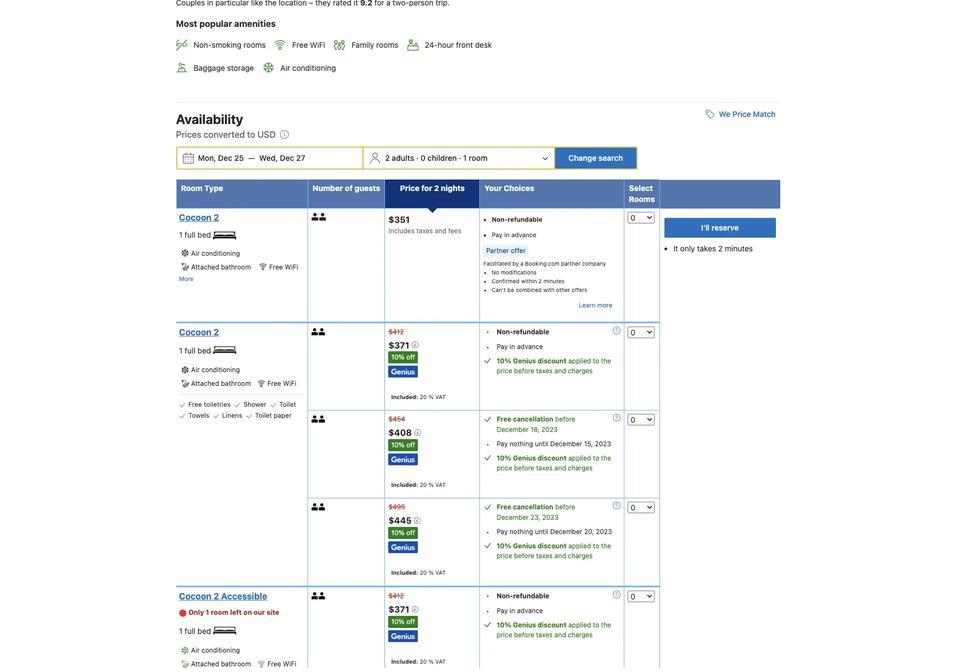 Task type: describe. For each thing, give the bounding box(es) containing it.
non-smoking rooms
[[194, 40, 266, 50]]

change search
[[569, 153, 624, 163]]

only
[[189, 609, 204, 617]]

24-
[[425, 40, 438, 50]]

0 vertical spatial refundable
[[508, 216, 543, 223]]

mon,
[[198, 153, 216, 163]]

occupancy image for cocoon 2 accessible link
[[319, 593, 326, 600]]

cocoon for first cocoon 2 link from the bottom
[[179, 327, 212, 337]]

guests
[[355, 183, 381, 193]]

20 for third 10% off. you're getting a reduced rate because this property is offering a discount.. element from the bottom of the page
[[420, 482, 427, 489]]

taxes inside $351 includes taxes and fees
[[417, 227, 433, 236]]

shower
[[244, 401, 267, 409]]

price for 2 nights
[[400, 183, 465, 193]]

hour
[[438, 40, 454, 50]]

included: for third 10% off. you're getting a reduced rate because this property is offering a discount.. element
[[392, 570, 419, 577]]

attached bathroom for 2nd cocoon 2 link from the bottom
[[191, 263, 251, 271]]

vat for third 10% off. you're getting a reduced rate because this property is offering a discount.. element
[[436, 570, 446, 577]]

25
[[235, 153, 244, 163]]

with
[[544, 287, 555, 293]]

1 inside button
[[464, 153, 467, 163]]

10% off for third 10% off. you're getting a reduced rate because this property is offering a discount.. element from the bottom of the page
[[392, 441, 415, 450]]

baggage
[[194, 63, 225, 72]]

• for more details on meals and payment options image related to $408
[[487, 441, 490, 449]]

free cancellation for $445
[[497, 504, 554, 512]]

a
[[521, 260, 524, 267]]

booking.com
[[526, 260, 560, 267]]

before december 23, 2023
[[497, 504, 576, 522]]

number
[[313, 183, 343, 193]]

amenities
[[234, 19, 276, 29]]

more details on meals and payment options image for $445
[[614, 502, 621, 510]]

% for third 10% off. you're getting a reduced rate because this property is offering a discount.. element
[[429, 570, 434, 577]]

takes
[[698, 244, 717, 253]]

refundable for cocoon 2
[[514, 328, 550, 336]]

and inside $351 includes taxes and fees
[[435, 227, 447, 236]]

2 bathroom from the top
[[221, 380, 251, 388]]

$412 for cocoon 2
[[389, 328, 404, 336]]

included: for 4th 10% off. you're getting a reduced rate because this property is offering a discount.. element from the bottom of the page
[[392, 394, 419, 401]]

prices converted to usd
[[176, 130, 276, 139]]

select rooms
[[630, 183, 655, 204]]

4 off from the top
[[407, 618, 415, 626]]

before inside before december 18, 2023
[[556, 416, 576, 424]]

usd
[[258, 130, 276, 139]]

3 full from the top
[[185, 627, 196, 636]]

$412 for cocoon 2 accessible
[[389, 592, 404, 601]]

included: for third 10% off. you're getting a reduced rate because this property is offering a discount.. element from the bottom of the page
[[392, 482, 419, 489]]

no
[[492, 269, 500, 276]]

0 vertical spatial free wifi
[[292, 40, 326, 50]]

$351
[[389, 215, 410, 225]]

no modifications confirmed within 2 minutes can't be combined with other offers
[[492, 269, 588, 293]]

learn more link
[[579, 300, 613, 311]]

learn more
[[579, 302, 613, 309]]

1 full bed for 2nd cocoon 2 link from the bottom
[[179, 230, 213, 240]]

toilet for toilet
[[280, 401, 296, 409]]

2 inside no modifications confirmed within 2 minutes can't be combined with other offers
[[539, 278, 542, 285]]

can't
[[492, 287, 506, 293]]

be
[[508, 287, 515, 293]]

full for first cocoon 2 link from the bottom
[[185, 346, 196, 356]]

children
[[428, 153, 457, 163]]

more details on meals and payment options image for cocoon 2
[[614, 327, 621, 335]]

family
[[352, 40, 375, 50]]

applied to the price before taxes and charges for cocoon 2 more details on meals and payment options icon
[[497, 357, 612, 375]]

$408
[[389, 428, 414, 438]]

front
[[456, 40, 473, 50]]

refundable for cocoon 2 accessible
[[514, 592, 550, 601]]

pay for cocoon 2 more details on meals and payment options icon
[[497, 343, 508, 351]]

more
[[598, 302, 613, 309]]

accessible
[[221, 592, 267, 602]]

price inside dropdown button
[[733, 109, 752, 119]]

2 off from the top
[[407, 441, 415, 450]]

4 10% off. you're getting a reduced rate because this property is offering a discount.. element from the top
[[389, 617, 418, 629]]

room inside button
[[469, 153, 488, 163]]

more
[[179, 275, 194, 282]]

partner
[[487, 247, 510, 255]]

cocoon 2 for first cocoon 2 link from the bottom
[[179, 327, 219, 337]]

wed, dec 27 button
[[255, 148, 310, 168]]

air up free toiletries
[[191, 366, 200, 375]]

pay in advance for cocoon 2 accessible
[[497, 607, 544, 616]]

more details on meals and payment options image for cocoon 2 accessible
[[614, 591, 621, 599]]

2 adults · 0 children · 1 room
[[385, 153, 488, 163]]

included: 20 % vat for 4th 10% off. you're getting a reduced rate because this property is offering a discount.. element from the bottom of the page
[[392, 394, 446, 401]]

included: 20 % vat for third 10% off. you're getting a reduced rate because this property is offering a discount.. element
[[392, 570, 446, 577]]

toilet paper
[[255, 412, 292, 420]]

2 cocoon 2 link from the top
[[179, 327, 302, 338]]

20 for third 10% off. you're getting a reduced rate because this property is offering a discount.. element
[[420, 570, 427, 577]]

2 inside button
[[385, 153, 390, 163]]

our
[[254, 609, 265, 617]]

$454
[[389, 416, 406, 424]]

applied to the price before taxes and charges for more details on meals and payment options image related to $408
[[497, 455, 612, 473]]

1 genius from the top
[[514, 357, 536, 365]]

2023 right 20,
[[596, 528, 613, 537]]

type
[[205, 183, 223, 193]]

—
[[248, 153, 255, 163]]

4 10% genius discount from the top
[[497, 622, 567, 630]]

27
[[296, 153, 305, 163]]

december inside before december 18, 2023
[[497, 426, 529, 434]]

cocoon for cocoon 2 accessible link
[[179, 592, 212, 602]]

1 price from the top
[[497, 367, 513, 375]]

18,
[[531, 426, 540, 434]]

search
[[599, 153, 624, 163]]

partner
[[562, 260, 581, 267]]

1 off from the top
[[407, 354, 415, 362]]

advance for cocoon 2
[[517, 343, 544, 351]]

choices
[[504, 183, 535, 193]]

1 discount from the top
[[538, 357, 567, 365]]

we
[[720, 109, 731, 119]]

4 the from the top
[[602, 622, 612, 630]]

fees
[[449, 227, 462, 236]]

4 applied from the top
[[569, 622, 592, 630]]

$371 for cocoon 2
[[389, 341, 412, 350]]

nothing for $408
[[510, 441, 534, 449]]

by
[[513, 260, 519, 267]]

% for 4th 10% off. you're getting a reduced rate because this property is offering a discount.. element from the top
[[429, 659, 434, 665]]

it
[[674, 244, 679, 253]]

2023 inside before december 18, 2023
[[542, 426, 558, 434]]

room
[[181, 183, 203, 193]]

3 10% genius discount from the top
[[497, 543, 567, 551]]

pay nothing until december 20, 2023
[[497, 528, 613, 537]]

on
[[244, 609, 252, 617]]

3 genius from the top
[[514, 543, 536, 551]]

• for cocoon 2 more details on meals and payment options icon
[[487, 343, 490, 352]]

pay for more details on meals and payment options icon corresponding to cocoon 2 accessible
[[497, 607, 508, 616]]

vat for 4th 10% off. you're getting a reduced rate because this property is offering a discount.. element from the bottom of the page
[[436, 394, 446, 401]]

2 · from the left
[[459, 153, 462, 163]]

0 vertical spatial advance
[[512, 231, 537, 238]]

partner offer facilitated by a booking.com partner company
[[484, 247, 607, 267]]

popular
[[200, 19, 232, 29]]

$351 includes taxes and fees
[[389, 215, 462, 236]]

free wifi for first cocoon 2 link from the bottom
[[268, 380, 297, 388]]

1 dec from the left
[[218, 153, 233, 163]]

1 full bed for first cocoon 2 link from the bottom
[[179, 346, 213, 356]]

cocoon 2 accessible
[[179, 592, 267, 602]]

vat for third 10% off. you're getting a reduced rate because this property is offering a discount.. element from the bottom of the page
[[436, 482, 446, 489]]

cocoon 2 for 2nd cocoon 2 link from the bottom
[[179, 213, 219, 222]]

charges for more details on meals and payment options image associated with $445
[[568, 553, 593, 561]]

air up more
[[191, 249, 200, 258]]

select
[[630, 183, 654, 193]]

advance for cocoon 2 accessible
[[517, 607, 544, 616]]

until for $408
[[536, 441, 549, 449]]

confirmed
[[492, 278, 520, 285]]

1 applied from the top
[[569, 357, 592, 365]]

applied to the price before taxes and charges for more details on meals and payment options image associated with $445
[[497, 543, 612, 561]]

1 10% off. you're getting a reduced rate because this property is offering a discount.. element from the top
[[389, 352, 418, 364]]

most popular amenities
[[176, 19, 276, 29]]

linens
[[222, 412, 243, 420]]

december left 15,
[[551, 441, 583, 449]]

converted
[[204, 130, 245, 139]]

• for more details on meals and payment options icon corresponding to cocoon 2 accessible
[[487, 608, 490, 616]]

toilet for toilet paper
[[255, 412, 272, 420]]

prices
[[176, 130, 202, 139]]

occupancy image for 2nd cocoon 2 link from the bottom
[[320, 213, 327, 221]]

2023 right 15,
[[595, 441, 612, 449]]

we price match
[[720, 109, 776, 119]]

1 the from the top
[[602, 357, 612, 365]]

toiletries
[[204, 401, 231, 409]]

15,
[[585, 441, 594, 449]]

change
[[569, 153, 597, 163]]



Task type: locate. For each thing, give the bounding box(es) containing it.
non-refundable for cocoon 2
[[497, 328, 550, 336]]

1 horizontal spatial price
[[733, 109, 752, 119]]

0 vertical spatial bed
[[198, 230, 211, 240]]

december left 18,
[[497, 426, 529, 434]]

2 bed from the top
[[198, 346, 211, 356]]

1 10% genius discount from the top
[[497, 357, 567, 365]]

1 vertical spatial cocoon 2
[[179, 327, 219, 337]]

4 applied to the price before taxes and charges from the top
[[497, 622, 612, 640]]

1 vertical spatial refundable
[[514, 328, 550, 336]]

attached bathroom up toiletries
[[191, 380, 251, 388]]

applied to the price before taxes and charges
[[497, 357, 612, 375], [497, 455, 612, 473], [497, 543, 612, 561], [497, 622, 612, 640]]

1 vertical spatial in
[[510, 343, 516, 351]]

2 10% genius discount from the top
[[497, 455, 567, 463]]

5 • from the top
[[487, 592, 490, 601]]

cancellation for $445
[[514, 504, 554, 512]]

price left "for"
[[400, 183, 420, 193]]

2 vertical spatial cocoon
[[179, 592, 212, 602]]

bed down room type
[[198, 230, 211, 240]]

1 included: from the top
[[392, 394, 419, 401]]

december left 23,
[[497, 514, 529, 522]]

cancellation up 18,
[[514, 416, 554, 424]]

3 off from the top
[[407, 529, 415, 538]]

0 vertical spatial nothing
[[510, 441, 534, 449]]

$412
[[389, 328, 404, 336], [389, 592, 404, 601]]

0 vertical spatial cancellation
[[514, 416, 554, 424]]

occupancy image
[[312, 329, 319, 336], [312, 416, 319, 424], [319, 416, 326, 424], [312, 504, 319, 511], [319, 504, 326, 511], [312, 593, 319, 600]]

1 1 full bed from the top
[[179, 230, 213, 240]]

storage
[[227, 63, 254, 72]]

0 vertical spatial attached bathroom
[[191, 263, 251, 271]]

air right storage
[[281, 63, 290, 72]]

1 vertical spatial advance
[[517, 343, 544, 351]]

free cancellation
[[497, 416, 554, 424], [497, 504, 554, 512]]

10% off for 4th 10% off. you're getting a reduced rate because this property is offering a discount.. element from the top
[[392, 618, 415, 626]]

4 genius from the top
[[514, 622, 536, 630]]

2 attached from the top
[[191, 380, 219, 388]]

4 price from the top
[[497, 632, 513, 640]]

learn
[[579, 302, 596, 309]]

2 10% off from the top
[[392, 441, 415, 450]]

2023 inside before december 23, 2023
[[543, 514, 559, 522]]

refundable
[[508, 216, 543, 223], [514, 328, 550, 336], [514, 592, 550, 601]]

dec left 27
[[280, 153, 294, 163]]

cocoon down more
[[179, 327, 212, 337]]

1 until from the top
[[536, 441, 549, 449]]

1 vertical spatial until
[[536, 528, 549, 537]]

0 vertical spatial room
[[469, 153, 488, 163]]

1 vertical spatial 1 full bed
[[179, 346, 213, 356]]

free
[[292, 40, 308, 50], [269, 263, 283, 271], [268, 380, 281, 388], [189, 401, 202, 409], [497, 416, 512, 424], [497, 504, 512, 512]]

mon, dec 25 button
[[194, 148, 248, 168]]

1 20 from the top
[[420, 394, 427, 401]]

2 until from the top
[[536, 528, 549, 537]]

0 vertical spatial 1 full bed
[[179, 230, 213, 240]]

4 included: 20 % vat from the top
[[392, 659, 446, 665]]

2 free cancellation from the top
[[497, 504, 554, 512]]

2 genius from the top
[[514, 455, 536, 463]]

2023 right 18,
[[542, 426, 558, 434]]

room up your
[[469, 153, 488, 163]]

10% off. you're getting a reduced rate because this property is offering a discount.. element
[[389, 352, 418, 364], [389, 440, 418, 452], [389, 528, 418, 540], [389, 617, 418, 629]]

0 vertical spatial in
[[505, 231, 510, 238]]

1 nothing from the top
[[510, 441, 534, 449]]

1 vertical spatial bathroom
[[221, 380, 251, 388]]

2 vat from the top
[[436, 482, 446, 489]]

toilet up paper
[[280, 401, 296, 409]]

0 vertical spatial wifi
[[310, 40, 326, 50]]

attached bathroom up more
[[191, 263, 251, 271]]

minutes up with
[[544, 278, 565, 285]]

attached bathroom for first cocoon 2 link from the bottom
[[191, 380, 251, 388]]

1 bed from the top
[[198, 230, 211, 240]]

20,
[[585, 528, 595, 537]]

2 vertical spatial non-refundable
[[497, 592, 550, 601]]

your
[[485, 183, 502, 193]]

0 horizontal spatial rooms
[[244, 40, 266, 50]]

wifi for first cocoon 2 link from the bottom
[[283, 380, 297, 388]]

1 charges from the top
[[568, 367, 593, 375]]

0 vertical spatial full
[[185, 230, 196, 240]]

until down 18,
[[536, 441, 549, 449]]

attached for first cocoon 2 link from the bottom
[[191, 380, 219, 388]]

free cancellation for $408
[[497, 416, 554, 424]]

1 more details on meals and payment options image from the top
[[614, 327, 621, 335]]

3 price from the top
[[497, 553, 513, 561]]

until down 23,
[[536, 528, 549, 537]]

1 free cancellation from the top
[[497, 416, 554, 424]]

1 rooms from the left
[[244, 40, 266, 50]]

in for cocoon 2 accessible
[[510, 607, 516, 616]]

3 % from the top
[[429, 570, 434, 577]]

2 dec from the left
[[280, 153, 294, 163]]

attached up more
[[191, 263, 219, 271]]

0 vertical spatial cocoon
[[179, 213, 212, 222]]

1 horizontal spatial toilet
[[280, 401, 296, 409]]

rooms down amenities
[[244, 40, 266, 50]]

pay for more details on meals and payment options image related to $408
[[497, 441, 508, 449]]

free cancellation up 18,
[[497, 416, 554, 424]]

wifi
[[310, 40, 326, 50], [285, 263, 298, 271], [283, 380, 297, 388]]

% for 4th 10% off. you're getting a reduced rate because this property is offering a discount.. element from the bottom of the page
[[429, 394, 434, 401]]

0 vertical spatial more details on meals and payment options image
[[614, 415, 621, 422]]

20
[[420, 394, 427, 401], [420, 482, 427, 489], [420, 570, 427, 577], [420, 659, 427, 665]]

0 horizontal spatial room
[[211, 609, 229, 617]]

1 horizontal spatial room
[[469, 153, 488, 163]]

0 vertical spatial non-refundable
[[492, 216, 543, 223]]

3 10% off from the top
[[392, 529, 415, 538]]

cocoon 2 accessible link
[[179, 591, 302, 602]]

mon, dec 25 — wed, dec 27
[[198, 153, 305, 163]]

10% genius discount
[[497, 357, 567, 365], [497, 455, 567, 463], [497, 543, 567, 551], [497, 622, 567, 630]]

until for $445
[[536, 528, 549, 537]]

2023
[[542, 426, 558, 434], [595, 441, 612, 449], [543, 514, 559, 522], [596, 528, 613, 537]]

1 vat from the top
[[436, 394, 446, 401]]

applied to the price before taxes and charges for more details on meals and payment options icon corresponding to cocoon 2 accessible
[[497, 622, 612, 640]]

10% off
[[392, 354, 415, 362], [392, 441, 415, 450], [392, 529, 415, 538], [392, 618, 415, 626]]

1 vertical spatial toilet
[[255, 412, 272, 420]]

2 rooms from the left
[[377, 40, 399, 50]]

most
[[176, 19, 197, 29]]

2 % from the top
[[429, 482, 434, 489]]

only
[[681, 244, 696, 253]]

occupancy image
[[312, 213, 320, 221], [320, 213, 327, 221], [319, 329, 326, 336], [319, 593, 326, 600]]

more details on meals and payment options image
[[614, 415, 621, 422], [614, 502, 621, 510]]

occupancy image for first cocoon 2 link from the bottom
[[319, 329, 326, 336]]

1 full bed
[[179, 230, 213, 240], [179, 346, 213, 356], [179, 627, 213, 636]]

2 applied from the top
[[569, 455, 592, 463]]

10% off for third 10% off. you're getting a reduced rate because this property is offering a discount.. element
[[392, 529, 415, 538]]

nothing for $445
[[510, 528, 534, 537]]

1 vertical spatial cocoon 2 link
[[179, 327, 302, 338]]

1 vertical spatial price
[[400, 183, 420, 193]]

0 horizontal spatial minutes
[[544, 278, 565, 285]]

bed
[[198, 230, 211, 240], [198, 346, 211, 356], [198, 627, 211, 636]]

combined
[[516, 287, 542, 293]]

1 vertical spatial room
[[211, 609, 229, 617]]

cocoon down room
[[179, 213, 212, 222]]

1 horizontal spatial ·
[[459, 153, 462, 163]]

availability
[[176, 111, 243, 127]]

modifications
[[501, 269, 537, 276]]

1 vertical spatial attached bathroom
[[191, 380, 251, 388]]

cancellation for $408
[[514, 416, 554, 424]]

smoking
[[212, 40, 242, 50]]

pay nothing until december 15, 2023
[[497, 441, 612, 449]]

1 vertical spatial pay in advance
[[497, 343, 544, 351]]

2 vertical spatial in
[[510, 607, 516, 616]]

4 charges from the top
[[568, 632, 593, 640]]

0 horizontal spatial ·
[[417, 153, 419, 163]]

0 vertical spatial cocoon 2
[[179, 213, 219, 222]]

2 adults · 0 children · 1 room button
[[365, 148, 554, 169]]

until
[[536, 441, 549, 449], [536, 528, 549, 537]]

room left "left"
[[211, 609, 229, 617]]

1 vertical spatial wifi
[[285, 263, 298, 271]]

20 for 4th 10% off. you're getting a reduced rate because this property is offering a discount.. element from the bottom of the page
[[420, 394, 427, 401]]

% for third 10% off. you're getting a reduced rate because this property is offering a discount.. element from the bottom of the page
[[429, 482, 434, 489]]

2 vertical spatial 1 full bed
[[179, 627, 213, 636]]

2 vertical spatial bed
[[198, 627, 211, 636]]

to
[[247, 130, 256, 139], [594, 357, 600, 365], [594, 455, 600, 463], [594, 543, 600, 551], [594, 622, 600, 630]]

discount
[[538, 357, 567, 365], [538, 455, 567, 463], [538, 543, 567, 551], [538, 622, 567, 630]]

0 vertical spatial attached
[[191, 263, 219, 271]]

4 20 from the top
[[420, 659, 427, 665]]

room type
[[181, 183, 223, 193]]

december inside before december 23, 2023
[[497, 514, 529, 522]]

0 horizontal spatial price
[[400, 183, 420, 193]]

0 vertical spatial free cancellation
[[497, 416, 554, 424]]

· right children
[[459, 153, 462, 163]]

and
[[435, 227, 447, 236], [555, 367, 567, 375], [555, 465, 567, 473], [555, 553, 567, 561], [555, 632, 567, 640]]

2 vertical spatial full
[[185, 627, 196, 636]]

price right we
[[733, 109, 752, 119]]

3 10% off. you're getting a reduced rate because this property is offering a discount.. element from the top
[[389, 528, 418, 540]]

6 • from the top
[[487, 608, 490, 616]]

minutes down i'll reserve button
[[726, 244, 754, 253]]

in for cocoon 2
[[510, 343, 516, 351]]

adults
[[392, 153, 415, 163]]

·
[[417, 153, 419, 163], [459, 153, 462, 163]]

2 • from the top
[[487, 343, 490, 352]]

nights
[[441, 183, 465, 193]]

3 applied from the top
[[569, 543, 592, 551]]

company
[[583, 260, 607, 267]]

1 attached bathroom from the top
[[191, 263, 251, 271]]

change search button
[[556, 148, 637, 169]]

1 cocoon 2 link from the top
[[179, 212, 302, 223]]

2 vertical spatial advance
[[517, 607, 544, 616]]

2 vertical spatial pay in advance
[[497, 607, 544, 616]]

included: for 4th 10% off. you're getting a reduced rate because this property is offering a discount.. element from the top
[[392, 659, 419, 665]]

pay in advance for cocoon 2
[[497, 343, 544, 351]]

1 vertical spatial free wifi
[[269, 263, 298, 271]]

more details on meals and payment options image for $408
[[614, 415, 621, 422]]

2 cocoon 2 from the top
[[179, 327, 219, 337]]

0 vertical spatial $412
[[389, 328, 404, 336]]

4 10% off from the top
[[392, 618, 415, 626]]

charges for cocoon 2 more details on meals and payment options icon
[[568, 367, 593, 375]]

december left 20,
[[551, 528, 583, 537]]

only 1 room left on our site
[[189, 609, 280, 617]]

$371
[[389, 341, 412, 350], [389, 605, 412, 615]]

2 charges from the top
[[568, 465, 593, 473]]

i'll reserve
[[702, 223, 739, 232]]

0 vertical spatial more details on meals and payment options image
[[614, 327, 621, 335]]

attached up free toiletries
[[191, 380, 219, 388]]

1 horizontal spatial dec
[[280, 153, 294, 163]]

2 vertical spatial refundable
[[514, 592, 550, 601]]

before
[[515, 367, 535, 375], [556, 416, 576, 424], [515, 465, 535, 473], [556, 504, 576, 512], [515, 553, 535, 561], [515, 632, 535, 640]]

1 vertical spatial minutes
[[544, 278, 565, 285]]

2 $371 from the top
[[389, 605, 412, 615]]

charges for more details on meals and payment options icon corresponding to cocoon 2 accessible
[[568, 632, 593, 640]]

toilet down shower
[[255, 412, 272, 420]]

nothing down 23,
[[510, 528, 534, 537]]

we price match button
[[702, 104, 781, 124]]

1 vertical spatial more details on meals and payment options image
[[614, 591, 621, 599]]

wed,
[[260, 153, 278, 163]]

wifi for 2nd cocoon 2 link from the bottom
[[285, 263, 298, 271]]

0 vertical spatial toilet
[[280, 401, 296, 409]]

air conditioning
[[281, 63, 336, 72], [191, 249, 240, 258], [191, 366, 240, 375], [191, 647, 240, 655]]

0 vertical spatial bathroom
[[221, 263, 251, 271]]

0 vertical spatial cocoon 2 link
[[179, 212, 302, 223]]

2023 up pay nothing until december 20, 2023
[[543, 514, 559, 522]]

1 cocoon 2 from the top
[[179, 213, 219, 222]]

1 attached from the top
[[191, 263, 219, 271]]

within
[[522, 278, 537, 285]]

attached
[[191, 263, 219, 271], [191, 380, 219, 388]]

2 discount from the top
[[538, 455, 567, 463]]

10% off for 4th 10% off. you're getting a reduced rate because this property is offering a discount.. element from the bottom of the page
[[392, 354, 415, 362]]

air
[[281, 63, 290, 72], [191, 249, 200, 258], [191, 366, 200, 375], [191, 647, 200, 655]]

3 bed from the top
[[198, 627, 211, 636]]

1 vertical spatial nothing
[[510, 528, 534, 537]]

1 applied to the price before taxes and charges from the top
[[497, 357, 612, 375]]

pay for more details on meals and payment options image associated with $445
[[497, 528, 508, 537]]

minutes inside no modifications confirmed within 2 minutes can't be combined with other offers
[[544, 278, 565, 285]]

2 cocoon from the top
[[179, 327, 212, 337]]

1 horizontal spatial rooms
[[377, 40, 399, 50]]

advance
[[512, 231, 537, 238], [517, 343, 544, 351], [517, 607, 544, 616]]

1 vertical spatial cancellation
[[514, 504, 554, 512]]

price
[[497, 367, 513, 375], [497, 465, 513, 473], [497, 553, 513, 561], [497, 632, 513, 640]]

your choices
[[485, 183, 535, 193]]

4 • from the top
[[487, 529, 490, 537]]

3 applied to the price before taxes and charges from the top
[[497, 543, 612, 561]]

3 1 full bed from the top
[[179, 627, 213, 636]]

0 horizontal spatial dec
[[218, 153, 233, 163]]

0 horizontal spatial toilet
[[255, 412, 272, 420]]

vat
[[436, 394, 446, 401], [436, 482, 446, 489], [436, 570, 446, 577], [436, 659, 446, 665]]

1 vertical spatial $371
[[389, 605, 412, 615]]

3 vat from the top
[[436, 570, 446, 577]]

more details on meals and payment options image
[[614, 327, 621, 335], [614, 591, 621, 599]]

genius
[[514, 357, 536, 365], [514, 455, 536, 463], [514, 543, 536, 551], [514, 622, 536, 630]]

2 vertical spatial wifi
[[283, 380, 297, 388]]

1 $412 from the top
[[389, 328, 404, 336]]

0 vertical spatial minutes
[[726, 244, 754, 253]]

match
[[754, 109, 776, 119]]

1 full from the top
[[185, 230, 196, 240]]

air down the only
[[191, 647, 200, 655]]

2 the from the top
[[602, 455, 612, 463]]

1 • from the top
[[487, 328, 490, 336]]

1 % from the top
[[429, 394, 434, 401]]

4 discount from the top
[[538, 622, 567, 630]]

in
[[505, 231, 510, 238], [510, 343, 516, 351], [510, 607, 516, 616]]

0 vertical spatial pay in advance
[[492, 231, 537, 238]]

3 20 from the top
[[420, 570, 427, 577]]

2 applied to the price before taxes and charges from the top
[[497, 455, 612, 473]]

includes
[[389, 227, 415, 236]]

1 cocoon from the top
[[179, 213, 212, 222]]

nothing down 18,
[[510, 441, 534, 449]]

price
[[733, 109, 752, 119], [400, 183, 420, 193]]

2 vertical spatial free wifi
[[268, 380, 297, 388]]

2 included: from the top
[[392, 482, 419, 489]]

included: 20 % vat for 4th 10% off. you're getting a reduced rate because this property is offering a discount.. element from the top
[[392, 659, 446, 665]]

2 10% off. you're getting a reduced rate because this property is offering a discount.. element from the top
[[389, 440, 418, 452]]

1 vertical spatial bed
[[198, 346, 211, 356]]

23,
[[531, 514, 541, 522]]

3 cocoon from the top
[[179, 592, 212, 602]]

before december 18, 2023
[[497, 416, 576, 434]]

4 included: from the top
[[392, 659, 419, 665]]

• for more details on meals and payment options image associated with $445
[[487, 529, 490, 537]]

1 vertical spatial free cancellation
[[497, 504, 554, 512]]

3 • from the top
[[487, 441, 490, 449]]

1 vertical spatial non-refundable
[[497, 328, 550, 336]]

24-hour front desk
[[425, 40, 492, 50]]

attached for 2nd cocoon 2 link from the bottom
[[191, 263, 219, 271]]

1 vertical spatial attached
[[191, 380, 219, 388]]

cocoon for 2nd cocoon 2 link from the bottom
[[179, 213, 212, 222]]

included: 20 % vat for third 10% off. you're getting a reduced rate because this property is offering a discount.. element from the bottom of the page
[[392, 482, 446, 489]]

4 % from the top
[[429, 659, 434, 665]]

bed up free toiletries
[[198, 346, 211, 356]]

rooms right family at the left
[[377, 40, 399, 50]]

bed down the only
[[198, 627, 211, 636]]

it only takes 2 minutes
[[674, 244, 754, 253]]

full for 2nd cocoon 2 link from the bottom
[[185, 230, 196, 240]]

for
[[422, 183, 433, 193]]

$371 for cocoon 2 accessible
[[389, 605, 412, 615]]

1 bathroom from the top
[[221, 263, 251, 271]]

1 · from the left
[[417, 153, 419, 163]]

2 20 from the top
[[420, 482, 427, 489]]

cocoon up the only
[[179, 592, 212, 602]]

free cancellation up 23,
[[497, 504, 554, 512]]

3 the from the top
[[602, 543, 612, 551]]

1 vertical spatial $412
[[389, 592, 404, 601]]

2 more details on meals and payment options image from the top
[[614, 502, 621, 510]]

dec left 25
[[218, 153, 233, 163]]

1 vertical spatial full
[[185, 346, 196, 356]]

1 vertical spatial more details on meals and payment options image
[[614, 502, 621, 510]]

vat for 4th 10% off. you're getting a reduced rate because this property is offering a discount.. element from the top
[[436, 659, 446, 665]]

free wifi for 2nd cocoon 2 link from the bottom
[[269, 263, 298, 271]]

2 $412 from the top
[[389, 592, 404, 601]]

desk
[[475, 40, 492, 50]]

2 cancellation from the top
[[514, 504, 554, 512]]

cancellation up 23,
[[514, 504, 554, 512]]

non-refundable for cocoon 2 accessible
[[497, 592, 550, 601]]

offers
[[572, 287, 588, 293]]

0 vertical spatial $371
[[389, 341, 412, 350]]

free wifi
[[292, 40, 326, 50], [269, 263, 298, 271], [268, 380, 297, 388]]

1 10% off from the top
[[392, 354, 415, 362]]

left
[[230, 609, 242, 617]]

0 vertical spatial until
[[536, 441, 549, 449]]

4 vat from the top
[[436, 659, 446, 665]]

1 $371 from the top
[[389, 341, 412, 350]]

20 for 4th 10% off. you're getting a reduced rate because this property is offering a discount.. element from the top
[[420, 659, 427, 665]]

charges for more details on meals and payment options image related to $408
[[568, 465, 593, 473]]

1 horizontal spatial minutes
[[726, 244, 754, 253]]

conditioning
[[292, 63, 336, 72], [202, 249, 240, 258], [202, 366, 240, 375], [202, 647, 240, 655]]

number of guests
[[313, 183, 381, 193]]

$445
[[389, 516, 414, 526]]

$495
[[389, 504, 406, 512]]

towels
[[189, 412, 210, 420]]

1 vertical spatial cocoon
[[179, 327, 212, 337]]

3 discount from the top
[[538, 543, 567, 551]]

0 vertical spatial price
[[733, 109, 752, 119]]

2 nothing from the top
[[510, 528, 534, 537]]

2 price from the top
[[497, 465, 513, 473]]

1 more details on meals and payment options image from the top
[[614, 415, 621, 422]]

3 included: from the top
[[392, 570, 419, 577]]

before inside before december 23, 2023
[[556, 504, 576, 512]]

paper
[[274, 412, 292, 420]]

· left 0
[[417, 153, 419, 163]]



Task type: vqa. For each thing, say whether or not it's contained in the screenshot.
the leftmost Price
yes



